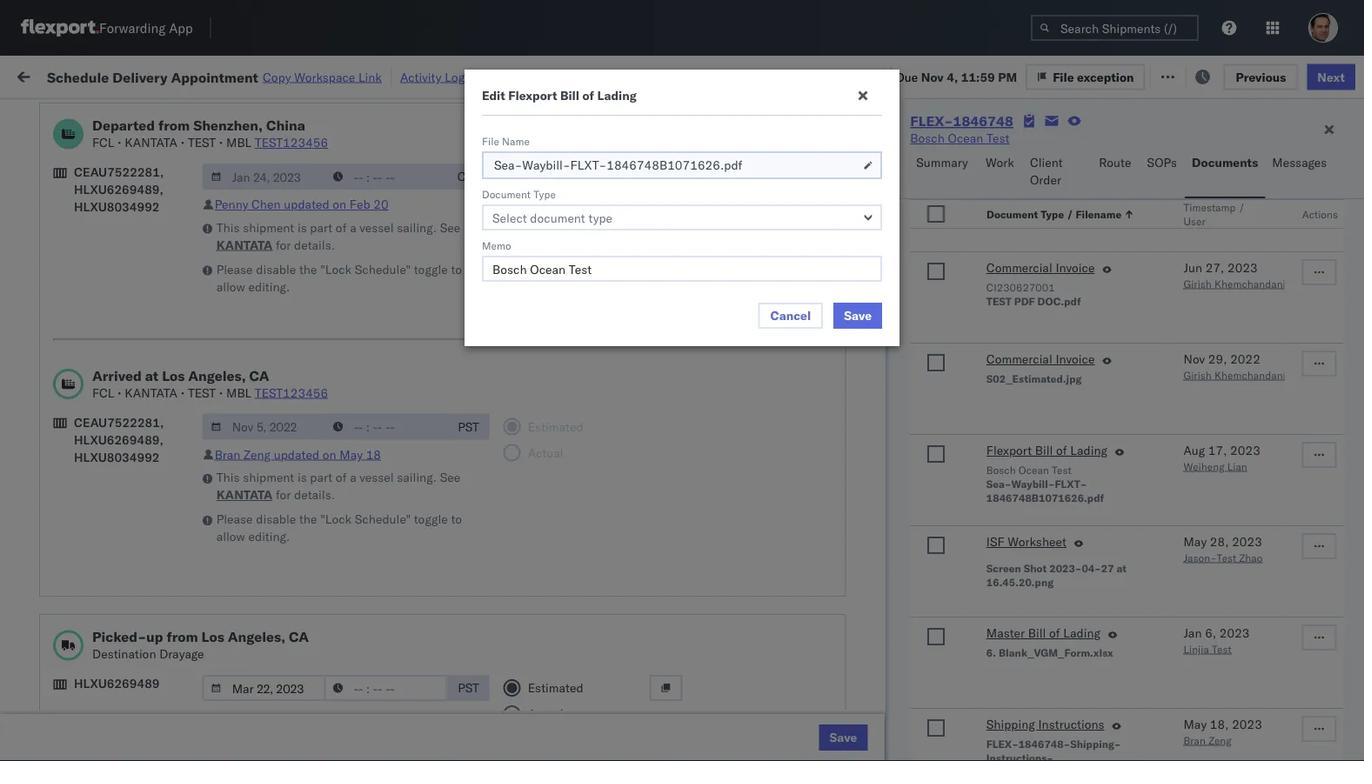 Task type: locate. For each thing, give the bounding box(es) containing it.
1 vertical spatial editing.
[[248, 529, 290, 544]]

2 part from the top
[[310, 470, 333, 485]]

delivery down "arrived"
[[95, 403, 139, 419]]

pst, for schedule pickup from los angeles, ca "button" for flex-1889466
[[339, 366, 366, 381]]

test123456 for upload customs clearance documents button
[[1186, 328, 1259, 343]]

1 vertical spatial the
[[299, 512, 317, 527]]

2022 left cst
[[410, 175, 440, 190]]

risk right at
[[481, 108, 498, 121]]

11:59 for schedule pickup from los angeles, ca "button" corresponding to flex-1846748
[[280, 213, 314, 228]]

confirm pickup from los angeles, ca link
[[40, 432, 247, 467]]

commercial invoice for s02_estimated.jpg
[[986, 352, 1095, 367]]

2 commercial invoice link from the top
[[986, 351, 1095, 372]]

3 lagerfeld from the top
[[934, 672, 986, 688]]

commercial invoice link up ci230627001
[[986, 259, 1095, 280]]

import work
[[147, 67, 219, 83]]

nyku9743990
[[1072, 710, 1158, 726]]

upload customs clearance documents link up "arrived"
[[40, 317, 247, 352]]

1 vertical spatial vessel
[[360, 470, 394, 485]]

pm for 1st schedule pickup from rotterdam, netherlands button
[[310, 596, 329, 611]]

commercial up the s02_estimated.jpg
[[986, 352, 1053, 367]]

1 this from the top
[[216, 220, 240, 235]]

dec for schedule pickup from los angeles, ca
[[369, 366, 392, 381]]

of up soon
[[583, 88, 595, 103]]

snooze
[[472, 142, 506, 155]]

24, up 12,
[[388, 481, 407, 496]]

at inside screen shot 2023-04-27 at 16.45.20.png
[[1117, 562, 1127, 575]]

workitem button
[[10, 138, 252, 156]]

1 horizontal spatial bran
[[1184, 734, 1206, 747]]

23
[[380, 709, 396, 724]]

2 lagerfeld from the top
[[934, 596, 986, 611]]

1 vertical spatial part
[[310, 470, 333, 485]]

documents button
[[1186, 147, 1266, 198]]

bran
[[215, 447, 241, 462], [1184, 734, 1206, 747]]

schedule pickup from rotterdam, netherlands link
[[40, 585, 247, 620], [40, 739, 247, 762]]

11:59 for first schedule delivery appointment button from the top
[[280, 251, 314, 266]]

flex-1846748 down flex id button
[[961, 175, 1051, 190]]

schedule pickup from rotterdam, netherlands link down hlxu6269489
[[40, 739, 247, 762]]

flex-1846748 up ci230627001
[[961, 251, 1051, 266]]

23, for jan
[[384, 596, 403, 611]]

1889466 for 11:59 pm pst, dec 13, 2022
[[998, 366, 1051, 381]]

confirm up confirm delivery
[[40, 433, 85, 448]]

details. down bran zeng updated on may 18
[[294, 487, 335, 503]]

flex-2130387 button
[[933, 553, 1055, 578], [933, 553, 1055, 578], [933, 591, 1055, 616], [933, 591, 1055, 616]]

ocean fcl for schedule pickup from los angeles, ca link corresponding to flex-1846748
[[533, 213, 594, 228]]

bill for master
[[1028, 626, 1046, 641]]

1 abcdefg78456546 from the top
[[1186, 366, 1303, 381]]

marvin
[[215, 709, 253, 724]]

schedule pickup from rotterdam, netherlands link for first schedule pickup from rotterdam, netherlands button from the bottom
[[40, 739, 247, 762]]

pickup for schedule pickup from los angeles, ca "button" corresponding to flex-1846748
[[95, 203, 132, 218]]

bill inside "link"
[[1035, 443, 1053, 458]]

11:59 down penny chen updated on feb 20 button
[[280, 213, 314, 228]]

schedule pickup from rotterdam, netherlands button up up
[[40, 585, 247, 622]]

24, for dec
[[388, 481, 407, 496]]

2 a from the top
[[350, 470, 357, 485]]

6,
[[1205, 626, 1217, 641]]

resize handle column header for flex id
[[1043, 135, 1064, 762]]

23, up 11:59 pm pst, jan 24, 2023
[[384, 596, 403, 611]]

toggle for departed from shenzhen, china
[[414, 262, 448, 277]]

a down feb at the top
[[350, 220, 357, 235]]

is left the "am" at the bottom left
[[298, 470, 307, 485]]

0 horizontal spatial sea-
[[494, 158, 523, 173]]

2 pdf from the top
[[1014, 295, 1035, 308]]

bill up sea-waybill-flxt- 1846748b1071626.pdf
[[1035, 443, 1053, 458]]

13, for schedule pickup from los angeles, ca
[[395, 366, 414, 381]]

nov
[[922, 69, 944, 84], [370, 175, 393, 190], [370, 213, 393, 228], [370, 251, 393, 266], [370, 289, 393, 305], [369, 328, 392, 343], [1184, 352, 1205, 367]]

2 vertical spatial 1889466
[[998, 481, 1051, 496]]

2 rotterdam, from the top
[[164, 739, 226, 755]]

11:59 for 6th schedule pickup from los angeles, ca "button" from the bottom
[[280, 175, 314, 190]]

pm for second schedule delivery appointment button
[[317, 404, 336, 420]]

nov 29, 2022 girish khemchandani
[[1184, 352, 1286, 382]]

may up jason-
[[1184, 534, 1207, 550]]

1 horizontal spatial zeng
[[1209, 734, 1232, 747]]

schedule pickup from los angeles, ca for flex-1889466
[[40, 356, 235, 389]]

please disable the "lock schedule" toggle to allow editing. down the "am" at the bottom left
[[216, 512, 462, 544]]

may left 18,
[[1184, 717, 1207, 732]]

zeng down 18,
[[1209, 734, 1232, 747]]

Select document type text field
[[482, 205, 883, 231]]

"lock down feb at the top
[[320, 262, 352, 277]]

11:59 up the 8:30 pm pst, jan 28, 2023
[[280, 634, 314, 649]]

the
[[299, 262, 317, 277], [299, 512, 317, 527]]

flex-1889466 up sea-waybill-flxt- 1846748b1071626.pdf
[[961, 443, 1051, 458]]

updated for picked-up from los angeles, ca
[[288, 709, 334, 724]]

27,
[[1206, 260, 1225, 276]]

flexport inside "link"
[[986, 443, 1032, 458]]

0 vertical spatial consignee
[[759, 142, 809, 155]]

0 vertical spatial document
[[482, 188, 531, 201]]

integration for 5:30 pm pst, jan 30, 2023
[[759, 711, 819, 726]]

2130387 down 16.45.20.png on the bottom of page
[[998, 596, 1051, 611]]

4 schedule delivery appointment link from the top
[[40, 709, 214, 726]]

1 vertical spatial 8:30
[[280, 672, 307, 688]]

1 upload customs clearance documents from the top
[[40, 318, 191, 351]]

1 horizontal spatial sea-
[[986, 477, 1011, 491]]

0 vertical spatial toggle
[[414, 262, 448, 277]]

schedule pickup from los angeles, ca button for flex-1889466
[[40, 356, 247, 392]]

"lock down the "am" at the bottom left
[[320, 512, 352, 527]]

shipping instructions link
[[986, 716, 1105, 737]]

delivery down 'confirm pickup from los angeles, ca'
[[88, 480, 132, 495]]

1 vertical spatial is
[[298, 470, 307, 485]]

penny
[[215, 197, 248, 212]]

test
[[188, 135, 216, 150], [986, 203, 1012, 216], [986, 295, 1012, 308], [188, 385, 216, 400]]

schedule" down 6:00 am pst, dec 24, 2022
[[355, 512, 411, 527]]

schedule pickup from los angeles, ca button
[[40, 164, 247, 201], [40, 202, 247, 239], [40, 279, 247, 316], [40, 356, 247, 392], [40, 509, 247, 545], [40, 624, 247, 660]]

flex-2130384
[[961, 711, 1051, 726]]

flex- inside flex-1846748-shipping- instructions
[[986, 738, 1019, 751]]

schedule delivery appointment link for second schedule delivery appointment button
[[40, 403, 214, 420]]

customs
[[83, 318, 132, 333], [83, 663, 132, 678]]

order
[[1031, 172, 1062, 188]]

1 horizontal spatial document
[[986, 208, 1038, 221]]

mode button
[[524, 138, 620, 156]]

integration for 8:30 pm pst, jan 28, 2023
[[759, 672, 819, 688]]

from inside departed from shenzhen, china fcl • kantata • test • mbl test123456
[[158, 117, 190, 134]]

type down order
[[1041, 208, 1064, 221]]

2 "lock from the top
[[320, 512, 352, 527]]

1 vertical spatial pdf
[[1014, 295, 1035, 308]]

1 vertical spatial allow
[[216, 529, 245, 544]]

ceau7522281, hlxu6269489, hlxu8034992 for schedule pickup from los angeles, ca "button" corresponding to flex-1846748
[[1072, 212, 1342, 228]]

ci230627001
[[986, 281, 1055, 294]]

jan
[[369, 519, 388, 534], [361, 596, 381, 611], [1184, 626, 1202, 641], [369, 634, 388, 649], [361, 672, 381, 688], [361, 711, 381, 726]]

3 schedule delivery appointment link from the top
[[40, 556, 214, 573]]

upload
[[40, 318, 80, 333], [40, 663, 80, 678]]

angeles,
[[187, 165, 235, 180], [187, 203, 235, 218], [187, 280, 235, 295], [187, 356, 235, 372], [188, 367, 246, 384], [180, 433, 228, 448], [187, 510, 235, 525], [187, 625, 235, 640], [228, 628, 286, 646]]

schedule pickup from rotterdam, netherlands link for 1st schedule pickup from rotterdam, netherlands button
[[40, 585, 247, 620]]

2023 right 12,
[[413, 519, 443, 534]]

girish inside nov 29, 2022 girish khemchandani
[[1184, 369, 1212, 382]]

kantata down penny on the left of page
[[216, 237, 273, 252]]

2022 up 11:00 pm pst, nov 8, 2022
[[410, 289, 440, 305]]

test123456 button up '4:00'
[[255, 385, 328, 400]]

1 upload from the top
[[40, 318, 80, 333]]

commercial invoice link
[[986, 259, 1095, 280], [986, 351, 1095, 372]]

0 vertical spatial "lock
[[320, 262, 352, 277]]

1 vertical spatial type
[[1041, 208, 1064, 221]]

lhuu7894563, uetu5238478 for 11:59 pm pst, dec 13, 2022
[[1072, 366, 1250, 381]]

1 vertical spatial confirm
[[40, 480, 85, 495]]

1 allow from the top
[[216, 279, 245, 294]]

exception
[[1093, 67, 1150, 83], [1078, 69, 1135, 84]]

sailing.
[[397, 220, 437, 235], [397, 470, 437, 485]]

0 vertical spatial the
[[299, 262, 317, 277]]

0 vertical spatial editing.
[[248, 279, 290, 294]]

commercial invoice link for s02_estimated.jpg
[[986, 351, 1095, 372]]

ca inside 'confirm pickup from los angeles, ca'
[[40, 450, 57, 466]]

3 ocean fcl from the top
[[533, 251, 594, 266]]

1 commercial invoice from the top
[[986, 260, 1095, 276]]

document for document type
[[482, 188, 531, 201]]

pst, up 4:00 pm pst, dec 23, 2022
[[339, 404, 366, 420]]

2 mmm d, yyyy text field from the top
[[202, 414, 326, 440]]

2023 inside may 18, 2023 bran zeng
[[1232, 717, 1263, 732]]

1 vertical spatial 11:59 pm pst, dec 13, 2022
[[280, 404, 447, 420]]

-- : -- -- text field
[[324, 414, 448, 440], [324, 675, 448, 702]]

2 please from the top
[[216, 512, 253, 527]]

mbl inside the arrived at los angeles, ca fcl • kantata • test • mbl test123456
[[226, 385, 252, 400]]

1 vertical spatial 1889466
[[998, 443, 1051, 458]]

kantata link down penny on the left of page
[[216, 236, 273, 254]]

from inside 'confirm pickup from los angeles, ca'
[[128, 433, 154, 448]]

1 vertical spatial work
[[986, 155, 1015, 170]]

0 vertical spatial customs
[[83, 318, 132, 333]]

pm for fourth schedule pickup from los angeles, ca "button" from the bottom
[[317, 289, 336, 305]]

1 please disable the "lock schedule" toggle to allow editing. from the top
[[216, 262, 462, 294]]

4 integration test account - karl lagerfeld from the top
[[759, 711, 986, 726]]

1846748-
[[1019, 738, 1070, 751]]

2 pst from the top
[[458, 681, 480, 696]]

appointment for second schedule delivery appointment button's schedule delivery appointment link
[[143, 403, 214, 419]]

details. for departed from shenzhen, china
[[294, 237, 335, 252]]

1 invoice from the top
[[1056, 260, 1095, 276]]

1 horizontal spatial flxt-
[[1055, 477, 1087, 491]]

delivery for confirm delivery button
[[88, 480, 132, 495]]

jan up linjia at the bottom
[[1184, 626, 1202, 641]]

1 -- : -- -- text field from the top
[[324, 414, 448, 440]]

ocean fcl for schedule delivery appointment link for first schedule delivery appointment button from the top
[[533, 251, 594, 266]]

test123456 inside the arrived at los angeles, ca fcl • kantata • test • mbl test123456
[[255, 385, 328, 400]]

2023 right 27,
[[1228, 260, 1258, 276]]

1 vertical spatial 23,
[[384, 596, 403, 611]]

flex-1889466 down test pdf doc.pdf
[[961, 366, 1051, 381]]

0 vertical spatial flexport
[[509, 88, 557, 103]]

on right 180
[[445, 67, 459, 83]]

1 horizontal spatial consignee
[[839, 519, 898, 534]]

2 girish from the top
[[1184, 369, 1212, 382]]

commercial for s02_estimated.jpg
[[986, 352, 1053, 367]]

2 toggle from the top
[[414, 512, 448, 527]]

mbl
[[226, 135, 252, 150], [226, 385, 252, 400]]

1 girish from the top
[[1184, 277, 1212, 290]]

5 resize handle column header from the left
[[729, 135, 750, 762]]

customs inside button
[[83, 318, 132, 333]]

0 horizontal spatial name
[[502, 134, 530, 148]]

2 vertical spatial uetu5238478
[[1165, 480, 1250, 496]]

2 vertical spatial lhuu7894563, uetu5238478
[[1072, 480, 1250, 496]]

1 pdt, from the top
[[339, 175, 367, 190]]

part for departed from shenzhen, china
[[310, 220, 333, 235]]

sea- inside sea-waybill-flxt- 1846748b1071626.pdf
[[986, 477, 1011, 491]]

1 kantata link from the top
[[216, 236, 273, 254]]

3 11:59 pm pdt, nov 4, 2022 from the top
[[280, 251, 440, 266]]

0 vertical spatial invoice
[[1056, 260, 1095, 276]]

on down the 8:30 pm pst, jan 28, 2023
[[337, 709, 351, 724]]

test inside may 28, 2023 jason-test zhao
[[1217, 551, 1237, 564]]

work up the ci230627002
[[986, 155, 1015, 170]]

clearance inside button
[[135, 318, 191, 333]]

1889466 up 1893174
[[998, 481, 1051, 496]]

2 shipment from the top
[[243, 470, 294, 485]]

appointment up upload customs clearance documents button
[[143, 250, 214, 265]]

at inside the arrived at los angeles, ca fcl • kantata • test • mbl test123456
[[145, 367, 159, 384]]

name for client name
[[677, 142, 704, 155]]

4 resize handle column header from the left
[[616, 135, 637, 762]]

uetu5238478 for 4:00 pm pst, dec 23, 2022
[[1165, 442, 1250, 457]]

pst, down the 8:30 pm pst, jan 28, 2023
[[332, 711, 358, 726]]

name
[[502, 134, 530, 148], [677, 142, 704, 155]]

0 vertical spatial updated
[[284, 197, 330, 212]]

pickup for 6th schedule pickup from los angeles, ca "button" from the bottom
[[95, 165, 132, 180]]

2 commercial invoice from the top
[[986, 352, 1095, 367]]

khemchandani inside jun 27, 2023 girish khemchandani
[[1215, 277, 1286, 290]]

pm for schedule pickup from los angeles, ca "button" for flex-1662119
[[317, 634, 336, 649]]

0 vertical spatial disable
[[256, 262, 296, 277]]

1 vertical spatial girish
[[1184, 369, 1212, 382]]

please for angeles,
[[216, 512, 253, 527]]

0 horizontal spatial type
[[534, 188, 556, 201]]

disable down "6:00"
[[256, 512, 296, 527]]

pst, for upload customs clearance documents button
[[339, 328, 366, 343]]

to for departed from shenzhen, china
[[451, 262, 462, 277]]

bosch ocean test
[[911, 131, 1010, 146], [646, 175, 745, 190], [759, 175, 859, 190], [646, 213, 745, 228], [759, 213, 859, 228], [646, 251, 745, 266], [759, 251, 859, 266], [759, 289, 859, 305], [759, 328, 859, 343], [759, 366, 859, 381], [759, 404, 859, 420], [759, 443, 859, 458], [986, 464, 1072, 477], [759, 481, 859, 496]]

integration test account - karl lagerfeld for 5:30 pm pst, jan 30, 2023
[[759, 711, 986, 726]]

0 vertical spatial type
[[534, 188, 556, 201]]

jan up 11:59 pm pst, jan 24, 2023
[[361, 596, 381, 611]]

2 lhuu7894563, uetu5238478 from the top
[[1072, 442, 1250, 457]]

2023 inside jun 27, 2023 girish khemchandani
[[1228, 260, 1258, 276]]

1 vertical spatial pst
[[458, 681, 480, 696]]

see for departed from shenzhen, china
[[440, 220, 461, 235]]

confirm delivery button
[[40, 479, 132, 498]]

0 vertical spatial clearance
[[135, 318, 191, 333]]

1 vertical spatial sea-
[[986, 477, 1011, 491]]

toggle for arrived at los angeles, ca
[[414, 512, 448, 527]]

upload inside button
[[40, 318, 80, 333]]

type
[[534, 188, 556, 201], [1041, 208, 1064, 221]]

is for departed from shenzhen, china
[[298, 220, 307, 235]]

1 details. from the top
[[294, 237, 335, 252]]

this down penny on the left of page
[[216, 220, 240, 235]]

-- : -- -- text field up 18
[[324, 414, 448, 440]]

dec up 18
[[369, 404, 392, 420]]

lading inside "flexport bill of lading" "link"
[[1070, 443, 1108, 458]]

work
[[189, 67, 219, 83], [986, 155, 1015, 170]]

1 vertical spatial shipment
[[243, 470, 294, 485]]

ca for flex-1662119's schedule pickup from los angeles, ca link
[[40, 642, 57, 657]]

1 vertical spatial lhuu7894563,
[[1072, 442, 1162, 457]]

confirm down 'confirm pickup from los angeles, ca'
[[40, 480, 85, 495]]

confirm inside 'confirm pickup from los angeles, ca'
[[40, 433, 85, 448]]

ceau7522281, hlxu6269489, hlxu8034992
[[74, 165, 164, 215], [1072, 212, 1342, 228], [1072, 251, 1342, 266], [1072, 289, 1342, 304], [1072, 327, 1342, 343], [74, 415, 164, 465]]

1 11:59 pm pdt, nov 4, 2022 from the top
[[280, 175, 440, 190]]

actions
[[1302, 208, 1338, 221]]

2 allow from the top
[[216, 529, 245, 544]]

disable
[[256, 262, 296, 277], [256, 512, 296, 527]]

1 horizontal spatial flexport
[[986, 443, 1032, 458]]

girish inside jun 27, 2023 girish khemchandani
[[1184, 277, 1212, 290]]

consignee
[[759, 142, 809, 155], [839, 519, 898, 534]]

6 schedule pickup from los angeles, ca button from the top
[[40, 624, 247, 660]]

1 rotterdam, from the top
[[164, 586, 226, 601]]

1 vertical spatial 1846748b1071626.pdf
[[986, 491, 1104, 504]]

pdt, for 4th schedule pickup from los angeles, ca link from the bottom
[[339, 289, 367, 305]]

destination
[[92, 647, 156, 662]]

0 vertical spatial is
[[298, 220, 307, 235]]

editing.
[[248, 279, 290, 294], [248, 529, 290, 544]]

2023 inside jan 6, 2023 linjia test
[[1220, 626, 1250, 641]]

2 upload from the top
[[40, 663, 80, 678]]

sea- for sea-waybill-flxt-1846748b1071626.pdf
[[494, 158, 523, 173]]

pst, left 18
[[332, 443, 358, 458]]

2023
[[1228, 260, 1258, 276], [1230, 443, 1261, 458], [413, 519, 443, 534], [1232, 534, 1263, 550], [406, 596, 436, 611], [1220, 626, 1250, 641], [413, 634, 443, 649], [406, 672, 436, 688], [406, 711, 436, 726], [1232, 717, 1263, 732]]

toggle
[[414, 262, 448, 277], [414, 512, 448, 527]]

on for arrived at los angeles, ca
[[323, 447, 337, 462]]

4,
[[947, 69, 959, 84], [396, 175, 407, 190], [396, 213, 407, 228], [396, 251, 407, 266], [396, 289, 407, 305]]

1 editing. from the top
[[248, 279, 290, 294]]

-
[[898, 558, 905, 573], [898, 596, 905, 611], [1186, 634, 1193, 649], [1193, 634, 1201, 649], [898, 672, 905, 688], [898, 711, 905, 726]]

pdt,
[[339, 175, 367, 190], [339, 213, 367, 228], [339, 251, 367, 266], [339, 289, 367, 305]]

0 vertical spatial 23,
[[387, 443, 406, 458]]

schedule delivery appointment down hlxu6269489
[[40, 710, 214, 725]]

schedule delivery appointment link
[[40, 249, 214, 267], [40, 403, 214, 420], [40, 556, 214, 573], [40, 709, 214, 726]]

2 vessel from the top
[[360, 470, 394, 485]]

flex-2130387 up 16.45.20.png on the bottom of page
[[961, 558, 1051, 573]]

pst
[[458, 419, 480, 434], [458, 681, 480, 696]]

2 mbl from the top
[[226, 385, 252, 400]]

2 lhuu7894563, from the top
[[1072, 442, 1162, 457]]

los inside the arrived at los angeles, ca fcl • kantata • test • mbl test123456
[[162, 367, 185, 384]]

see
[[440, 220, 461, 235], [440, 470, 461, 485]]

hlxu6269489, down 27,
[[1165, 289, 1254, 304]]

11:59 for fourth schedule pickup from los angeles, ca "button" from the bottom
[[280, 289, 314, 305]]

2 horizontal spatial at
[[1117, 562, 1127, 575]]

1 netherlands from the top
[[40, 604, 108, 619]]

bran zeng updated on may 18
[[215, 447, 381, 462]]

test inside the arrived at los angeles, ca fcl • kantata • test • mbl test123456
[[188, 385, 216, 400]]

the down penny chen updated on feb 20 button
[[299, 262, 317, 277]]

flex-1846748-shipping- instructions
[[986, 738, 1121, 762]]

1 ocean fcl from the top
[[533, 175, 594, 190]]

1 vertical spatial doc.pdf
[[1038, 295, 1081, 308]]

2 vertical spatial updated
[[288, 709, 334, 724]]

waybill- for sea-waybill-flxt-1846748b1071626.pdf
[[523, 158, 571, 173]]

resize handle column header for deadline
[[442, 135, 463, 762]]

2 8:30 from the top
[[280, 672, 307, 688]]

689 at risk
[[339, 67, 399, 83]]

bran left '4:00'
[[215, 447, 241, 462]]

1 mmm d, yyyy text field from the top
[[202, 164, 326, 190]]

2022 inside nov 29, 2022 girish khemchandani
[[1231, 352, 1261, 367]]

0 vertical spatial details.
[[294, 237, 335, 252]]

part right "6:00"
[[310, 470, 333, 485]]

on up the "am" at the bottom left
[[323, 447, 337, 462]]

disable down chen
[[256, 262, 296, 277]]

container numbers button
[[1064, 131, 1159, 163]]

None checkbox
[[927, 205, 945, 223], [927, 720, 945, 737], [927, 205, 945, 223], [927, 720, 945, 737]]

may inside may 18, 2023 bran zeng
[[1184, 717, 1207, 732]]

0 vertical spatial schedule pickup from rotterdam, netherlands
[[40, 586, 226, 619]]

flex id button
[[924, 138, 1046, 156]]

4 lagerfeld from the top
[[934, 711, 986, 726]]

6. blank_vgm_form.xlsx
[[986, 646, 1114, 659]]

0 vertical spatial abcdefg78456546
[[1186, 366, 1303, 381]]

1 vertical spatial schedule pickup from rotterdam, netherlands link
[[40, 739, 247, 762]]

rotterdam, for first schedule pickup from rotterdam, netherlands button from the bottom
[[164, 739, 226, 755]]

1 schedule" from the top
[[355, 262, 411, 277]]

numbers inside container numbers
[[1072, 149, 1115, 162]]

mmm d, yyyy text field for china
[[202, 164, 326, 190]]

11:59 down 'penny chen updated on feb 20'
[[280, 251, 314, 266]]

2 vertical spatial to
[[451, 512, 462, 527]]

resize handle column header for consignee
[[904, 135, 924, 762]]

30,
[[384, 711, 403, 726]]

0 vertical spatial shipment
[[243, 220, 294, 235]]

0 vertical spatial upload customs clearance documents link
[[40, 317, 247, 352]]

flex-1893174
[[961, 519, 1051, 534]]

7 ocean fcl from the top
[[533, 711, 594, 726]]

dec for confirm delivery
[[362, 481, 385, 496]]

ocean fcl
[[533, 175, 594, 190], [533, 213, 594, 228], [533, 251, 594, 266], [533, 443, 594, 458], [533, 596, 594, 611], [533, 672, 594, 688], [533, 711, 594, 726]]

flex-1662119
[[961, 634, 1051, 649]]

0 vertical spatial schedule pickup from rotterdam, netherlands button
[[40, 585, 247, 622]]

7 resize handle column header from the left
[[1043, 135, 1064, 762]]

pdf down the ci230627002
[[1014, 203, 1035, 216]]

1 shipment from the top
[[243, 220, 294, 235]]

uetu5238478 up 17,
[[1165, 366, 1250, 381]]

1 vertical spatial lading
[[1070, 443, 1108, 458]]

1 vertical spatial this shipment is part of a vessel sailing. see kantata for details.
[[216, 470, 461, 503]]

girish down 'jun'
[[1184, 277, 1212, 290]]

blank_vgm_form.xlsx
[[999, 646, 1114, 659]]

account
[[848, 558, 894, 573], [848, 596, 894, 611], [848, 672, 894, 688], [848, 711, 894, 726]]

fcl
[[92, 135, 114, 150], [572, 175, 594, 190], [572, 213, 594, 228], [572, 251, 594, 266], [92, 385, 114, 400], [572, 443, 594, 458], [572, 596, 594, 611], [572, 672, 594, 688], [572, 711, 594, 726]]

resize handle column header
[[249, 135, 270, 762], [442, 135, 463, 762], [503, 135, 524, 762], [616, 135, 637, 762], [729, 135, 750, 762], [904, 135, 924, 762], [1043, 135, 1064, 762], [1156, 135, 1177, 762], [1334, 135, 1354, 762]]

hlxu6269489, down workitem button
[[74, 182, 164, 197]]

pst, down 6:00 am pst, dec 24, 2022
[[339, 519, 366, 534]]

2 13, from the top
[[395, 404, 414, 420]]

2 resize handle column header from the left
[[442, 135, 463, 762]]

1 mbl from the top
[[226, 135, 252, 150]]

2 invoice from the top
[[1056, 352, 1095, 367]]

2 flex-1889466 from the top
[[961, 443, 1051, 458]]

4, for first schedule delivery appointment button from the top
[[396, 251, 407, 266]]

lagerfeld
[[934, 558, 986, 573], [934, 596, 986, 611], [934, 672, 986, 688], [934, 711, 986, 726]]

0 vertical spatial 24,
[[388, 481, 407, 496]]

kantata down ready
[[125, 135, 178, 150]]

due down edit flexport bill of lading
[[554, 108, 574, 121]]

document
[[482, 188, 531, 201], [986, 208, 1038, 221]]

delivery
[[113, 68, 168, 86], [95, 250, 139, 265], [95, 403, 139, 419], [88, 480, 132, 495], [95, 557, 139, 572], [95, 710, 139, 725]]

2023 right 18,
[[1232, 717, 1263, 732]]

1 vertical spatial zeng
[[1209, 734, 1232, 747]]

0 vertical spatial see
[[440, 220, 461, 235]]

khemchandani inside nov 29, 2022 girish khemchandani
[[1215, 369, 1286, 382]]

khemchandani
[[1215, 277, 1286, 290], [1215, 369, 1286, 382]]

1 vertical spatial a
[[350, 470, 357, 485]]

test123456 button
[[255, 135, 328, 150], [255, 385, 328, 400]]

0 horizontal spatial flxt-
[[571, 158, 607, 173]]

3 account from the top
[[848, 672, 894, 688]]

1 horizontal spatial risk
[[481, 108, 498, 121]]

pst for picked-up from los angeles, ca
[[458, 681, 480, 696]]

integration test account - karl lagerfeld for 8:30 pm pst, jan 23, 2023
[[759, 596, 986, 611]]

1 vertical spatial updated
[[274, 447, 320, 462]]

2 schedule delivery appointment button from the top
[[40, 403, 214, 422]]

6 schedule pickup from los angeles, ca link from the top
[[40, 624, 247, 659]]

jan down 8:30 pm pst, jan 23, 2023
[[369, 634, 388, 649]]

0 vertical spatial doc.pdf
[[1038, 203, 1081, 216]]

kantata link for angeles,
[[216, 487, 273, 504]]

0 vertical spatial rotterdam,
[[164, 586, 226, 601]]

jan 6, 2023 linjia test
[[1184, 626, 1250, 656]]

1 is from the top
[[298, 220, 307, 235]]

schedule pickup from los angeles, ca
[[40, 165, 235, 198], [40, 203, 235, 236], [40, 280, 235, 312], [40, 356, 235, 389], [40, 510, 235, 542], [40, 625, 235, 657]]

1 vertical spatial flex-1889466
[[961, 443, 1051, 458]]

sops
[[1148, 155, 1178, 170]]

type down mode
[[534, 188, 556, 201]]

document inside document type / filename button
[[986, 208, 1038, 221]]

document down snooze
[[482, 188, 531, 201]]

flex-2130387 down 16.45.20.png on the bottom of page
[[961, 596, 1051, 611]]

1 vertical spatial invoice
[[1056, 352, 1095, 367]]

schedule delivery appointment link for 3rd schedule delivery appointment button from the top of the page
[[40, 556, 214, 573]]

confirm inside confirm delivery link
[[40, 480, 85, 495]]

commercial invoice for ci230627001
[[986, 260, 1095, 276]]

2 schedule pickup from los angeles, ca from the top
[[40, 203, 235, 236]]

am
[[310, 481, 330, 496]]

1 vertical spatial waybill-
[[1011, 477, 1055, 491]]

sailing. up 12,
[[397, 470, 437, 485]]

for for fcl
[[276, 237, 291, 252]]

please disable the "lock schedule" toggle to allow editing.
[[216, 262, 462, 294], [216, 512, 462, 544]]

at
[[364, 67, 375, 83], [145, 367, 159, 384], [1117, 562, 1127, 575]]

3 karl from the top
[[908, 672, 931, 688]]

ceau7522281, hlxu6269489, hlxu8034992 for first schedule delivery appointment button from the top
[[1072, 251, 1342, 266]]

pm for first schedule delivery appointment button from the top
[[317, 251, 336, 266]]

1 vessel from the top
[[360, 220, 394, 235]]

3 lhuu7894563, uetu5238478 from the top
[[1072, 480, 1250, 496]]

0 vertical spatial commercial invoice
[[986, 260, 1095, 276]]

4 schedule pickup from los angeles, ca from the top
[[40, 356, 235, 389]]

nov inside nov 29, 2022 girish khemchandani
[[1184, 352, 1205, 367]]

11:59 up '4:00'
[[280, 404, 314, 420]]

test123456 down 27,
[[1186, 289, 1259, 305]]

3 resize handle column header from the left
[[503, 135, 524, 762]]

2 upload customs clearance documents link from the top
[[40, 662, 247, 697]]

1889466 for 4:00 pm pst, dec 23, 2022
[[998, 443, 1051, 458]]

2 pdt, from the top
[[339, 213, 367, 228]]

1 upload customs clearance documents link from the top
[[40, 317, 247, 352]]

shot
[[1024, 562, 1047, 575]]

test123456 inside departed from shenzhen, china fcl • kantata • test • mbl test123456
[[255, 135, 328, 150]]

4 11:59 pm pdt, nov 4, 2022 from the top
[[280, 289, 440, 305]]

status
[[94, 108, 125, 121]]

0 vertical spatial at
[[364, 67, 375, 83]]

13, down 8,
[[395, 366, 414, 381]]

6 resize handle column header from the left
[[904, 135, 924, 762]]

this left "6:00"
[[216, 470, 240, 485]]

0 vertical spatial upload
[[40, 318, 80, 333]]

zeng inside may 18, 2023 bran zeng
[[1209, 734, 1232, 747]]

0 vertical spatial test123456 button
[[255, 135, 328, 150]]

3 pdt, from the top
[[339, 251, 367, 266]]

girish for nov
[[1184, 369, 1212, 382]]

11:59 for schedule pickup from los angeles, ca "button" for flex-1662119
[[280, 634, 314, 649]]

11:59 pm pdt, nov 4, 2022 for 6th schedule pickup from los angeles, ca link from the bottom
[[280, 175, 440, 190]]

2 vertical spatial at
[[1117, 562, 1127, 575]]

flexport up sea-waybill-flxt- 1846748b1071626.pdf
[[986, 443, 1032, 458]]

0 horizontal spatial at
[[145, 367, 159, 384]]

uetu5238478 for 6:00 am pst, dec 24, 2022
[[1165, 480, 1250, 496]]

filtered by:
[[17, 107, 80, 122]]

lading inside master bill of lading link
[[1064, 626, 1101, 641]]

8:30 for 8:30 pm pst, jan 28, 2023
[[280, 672, 307, 688]]

may left 23
[[354, 709, 377, 724]]

estimated
[[528, 681, 584, 696]]

1 vertical spatial 13,
[[395, 404, 414, 420]]

2 account from the top
[[848, 596, 894, 611]]

flxt- inside sea-waybill-flxt- 1846748b1071626.pdf
[[1055, 477, 1087, 491]]

flexport. image
[[21, 19, 99, 37]]

2 11:59 pm pdt, nov 4, 2022 from the top
[[280, 213, 440, 228]]

0 vertical spatial sea-
[[494, 158, 523, 173]]

1 schedule delivery appointment link from the top
[[40, 249, 214, 267]]

0 vertical spatial commercial
[[986, 260, 1053, 276]]

ceau7522281, hlxu6269489, hlxu8034992 up 27,
[[1072, 212, 1342, 228]]

feb
[[350, 197, 370, 212]]

0 horizontal spatial numbers
[[1072, 149, 1115, 162]]

aug
[[1184, 443, 1205, 458]]

doc.pdf down order
[[1038, 203, 1081, 216]]

1 disable from the top
[[256, 262, 296, 277]]

2 test123456 button from the top
[[255, 385, 328, 400]]

2 schedule pickup from rotterdam, netherlands from the top
[[40, 739, 226, 762]]

1 11:59 pm pst, dec 13, 2022 from the top
[[280, 366, 447, 381]]

1 schedule pickup from rotterdam, netherlands button from the top
[[40, 585, 247, 622]]

11:00
[[280, 328, 314, 343]]

documents up "arrived"
[[40, 336, 103, 351]]

lhuu7894563, for 6:00 am pst, dec 24, 2022
[[1072, 480, 1162, 496]]

1 vertical spatial schedule pickup from rotterdam, netherlands button
[[40, 739, 247, 762]]

0 horizontal spatial 28,
[[384, 672, 403, 688]]

1 vertical spatial customs
[[83, 663, 132, 678]]

numbers inside button
[[1249, 142, 1292, 155]]

1 horizontal spatial client
[[1031, 155, 1063, 170]]

name inside client name button
[[677, 142, 704, 155]]

Search Work text field
[[780, 62, 970, 88]]

schedule pickup from rotterdam, netherlands for 1st schedule pickup from rotterdam, netherlands button
[[40, 586, 226, 619]]

schedule pickup from los angeles, ca for flex-1662119
[[40, 625, 235, 657]]

for left the work,
[[166, 108, 180, 121]]

0 vertical spatial schedule pickup from rotterdam, netherlands link
[[40, 585, 247, 620]]

2 schedule pickup from los angeles, ca link from the top
[[40, 202, 247, 237]]

schedule delivery appointment link up picked-
[[40, 556, 214, 573]]

lagerfeld for 5:30 pm pst, jan 30, 2023
[[934, 711, 986, 726]]

schedule delivery appointment link down hlxu6269489
[[40, 709, 214, 726]]

customs up "arrived"
[[83, 318, 132, 333]]

2 vertical spatial mmm d, yyyy text field
[[202, 675, 326, 702]]

0 horizontal spatial waybill-
[[523, 158, 571, 173]]

1 horizontal spatial at
[[364, 67, 375, 83]]

los inside picked-up from los angeles, ca destination drayage
[[202, 628, 224, 646]]

1 lhuu7894563, uetu5238478 from the top
[[1072, 366, 1250, 381]]

flex-1846748 up the s02_estimated.jpg
[[961, 289, 1051, 305]]

hlxu6269489, up confirm delivery
[[74, 432, 164, 447]]

hlxu6269489, for schedule pickup from los angeles, ca "button" corresponding to flex-1846748
[[1165, 212, 1254, 228]]

1 vertical spatial "lock
[[320, 512, 352, 527]]

None checkbox
[[927, 263, 945, 280], [927, 354, 945, 372], [927, 446, 945, 463], [927, 537, 945, 554], [927, 628, 945, 646], [927, 263, 945, 280], [927, 354, 945, 372], [927, 446, 945, 463], [927, 537, 945, 554], [927, 628, 945, 646]]

1 commercial invoice link from the top
[[986, 259, 1095, 280]]

test123456 button for arrived at los angeles, ca
[[255, 385, 328, 400]]

1 vertical spatial save button
[[820, 725, 868, 751]]

los inside 'confirm pickup from los angeles, ca'
[[157, 433, 177, 448]]

0 vertical spatial work
[[189, 67, 219, 83]]

type inside button
[[1041, 208, 1064, 221]]

delivery for first schedule delivery appointment button from the top
[[95, 250, 139, 265]]

dec down 18
[[362, 481, 385, 496]]

04-
[[1082, 562, 1101, 575]]

MMM D, YYYY text field
[[202, 164, 326, 190], [202, 414, 326, 440], [202, 675, 326, 702]]

12,
[[391, 519, 410, 534]]

a
[[350, 220, 357, 235], [350, 470, 357, 485]]

24, for jan
[[391, 634, 410, 649]]

jawla
[[855, 69, 887, 84]]

2 1889466 from the top
[[998, 443, 1051, 458]]

confirm for confirm delivery
[[40, 480, 85, 495]]

jan left 12,
[[369, 519, 388, 534]]

netherlands for first schedule pickup from rotterdam, netherlands button from the bottom
[[40, 757, 108, 762]]

waybill- inside sea-waybill-flxt- 1846748b1071626.pdf
[[1011, 477, 1055, 491]]

master bill of lading link
[[986, 625, 1101, 646]]

pst, up the 8:30 pm pst, jan 28, 2023
[[339, 634, 366, 649]]

schedule delivery appointment button up upload customs clearance documents button
[[40, 249, 214, 269]]

schedule pickup from los angeles, ca link for flex-1662119
[[40, 624, 247, 659]]

2022 down -- : -- -- text box at the top left of page
[[410, 213, 440, 228]]

2 vertical spatial for
[[276, 487, 291, 503]]

0 vertical spatial khemchandani
[[1215, 277, 1286, 290]]

1 doc.pdf from the top
[[1038, 203, 1081, 216]]

rotterdam, down the marvin
[[164, 739, 226, 755]]

shipping
[[986, 717, 1035, 732]]

1 vertical spatial upload customs clearance documents link
[[40, 662, 247, 697]]

2 karl from the top
[[908, 596, 931, 611]]

pickup inside 'confirm pickup from los angeles, ca'
[[88, 433, 125, 448]]

2023 inside may 28, 2023 jason-test zhao
[[1232, 534, 1263, 550]]



Task type: describe. For each thing, give the bounding box(es) containing it.
deadline button
[[272, 138, 446, 156]]

isf worksheet link
[[986, 534, 1067, 554]]

/ inside timestamp / user
[[1239, 201, 1245, 214]]

resize handle column header for workitem
[[249, 135, 270, 762]]

1 schedule pickup from los angeles, ca from the top
[[40, 165, 235, 198]]

app
[[169, 20, 193, 36]]

a for arrived at los angeles, ca
[[350, 470, 357, 485]]

abcdefg78456546 for 11:59 pm pst, dec 13, 2022
[[1186, 366, 1303, 381]]

invoice for s02_estimated.jpg
[[1056, 352, 1095, 367]]

may inside may 28, 2023 jason-test zhao
[[1184, 534, 1207, 550]]

2022 up 4:00 pm pst, dec 23, 2022
[[417, 404, 447, 420]]

workspace
[[294, 69, 355, 84]]

pickup for 1st schedule pickup from rotterdam, netherlands button
[[95, 586, 132, 601]]

isf worksheet
[[986, 534, 1067, 550]]

11:59 pm pdt, nov 4, 2022 for schedule pickup from los angeles, ca link corresponding to flex-1846748
[[280, 213, 440, 228]]

work button
[[979, 147, 1024, 198]]

reset to default filters
[[639, 67, 770, 82]]

pm for 6th schedule pickup from los angeles, ca "button" from the bottom
[[317, 175, 336, 190]]

at
[[467, 108, 478, 121]]

gaurav
[[810, 69, 852, 84]]

11:59 pm pst, dec 13, 2022 for schedule pickup from los angeles, ca
[[280, 366, 447, 381]]

mbl/mawb numbers
[[1186, 142, 1292, 155]]

bill for flexport
[[1035, 443, 1053, 458]]

summary button
[[910, 147, 979, 198]]

a for departed from shenzhen, china
[[350, 220, 357, 235]]

confirm for confirm pickup from los angeles, ca
[[40, 433, 85, 448]]

fcl inside departed from shenzhen, china fcl • kantata • test • mbl test123456
[[92, 135, 114, 150]]

3 schedule pickup from los angeles, ca button from the top
[[40, 279, 247, 316]]

0 vertical spatial bill
[[560, 88, 580, 103]]

jan for 8:30 pm pst, jan 28, 2023
[[361, 672, 381, 688]]

document type
[[482, 188, 556, 201]]

2022 up 12,
[[410, 481, 440, 496]]

flex-1846748 up the 'id'
[[911, 112, 1014, 130]]

actual
[[528, 707, 564, 722]]

sailing. for arrived at los angeles, ca
[[397, 470, 437, 485]]

3 schedule pickup from los angeles, ca from the top
[[40, 280, 235, 312]]

operator: gaurav jawla
[[757, 69, 887, 84]]

los for 6th schedule pickup from los angeles, ca "button" from the bottom
[[164, 165, 184, 180]]

mbl inside departed from shenzhen, china fcl • kantata • test • mbl test123456
[[226, 135, 252, 150]]

ca inside picked-up from los angeles, ca destination drayage
[[289, 628, 309, 646]]

upload customs clearance documents inside button
[[40, 318, 191, 351]]

kantata inside departed from shenzhen, china fcl • kantata • test • mbl test123456
[[125, 135, 178, 150]]

18
[[366, 447, 381, 462]]

s02_estimated.jpg
[[986, 372, 1082, 385]]

user
[[1184, 215, 1206, 228]]

doc.pdf inside ci230627002 test pdf doc.pdf
[[1038, 203, 1081, 216]]

batch action button
[[1241, 62, 1355, 88]]

29,
[[1209, 352, 1227, 367]]

angeles, inside picked-up from los angeles, ca destination drayage
[[228, 628, 286, 646]]

master
[[986, 626, 1025, 641]]

container
[[1072, 135, 1119, 148]]

pst, for confirm pickup from los angeles, ca button
[[332, 443, 358, 458]]

copy workspace link button
[[263, 69, 382, 84]]

2023 down 8:30 pm pst, jan 23, 2023
[[413, 634, 443, 649]]

timestamp / user
[[1184, 201, 1245, 228]]

pickup for schedule pickup from los angeles, ca "button" for flex-1889466
[[95, 356, 132, 372]]

ci230627002 test pdf doc.pdf
[[986, 189, 1081, 216]]

confirm delivery link
[[40, 479, 132, 497]]

marvin arroz updated on may 23
[[215, 709, 396, 724]]

1 schedule pickup from los angeles, ca link from the top
[[40, 164, 247, 199]]

pst for arrived at los angeles, ca
[[458, 419, 480, 434]]

test inside jan 6, 2023 linjia test
[[1212, 643, 1232, 656]]

save for bottom "save" button
[[830, 730, 858, 746]]

editing. for angeles,
[[248, 529, 290, 544]]

jan for 5:30 pm pst, jan 30, 2023
[[361, 711, 381, 726]]

2 upload customs clearance documents from the top
[[40, 663, 191, 695]]

schedule pickup from rotterdam, netherlands for first schedule pickup from rotterdam, netherlands button from the bottom
[[40, 739, 226, 762]]

shipping instructions
[[986, 717, 1105, 732]]

work,
[[183, 108, 210, 121]]

to inside button
[[675, 67, 687, 82]]

pickup for first schedule pickup from rotterdam, netherlands button from the bottom
[[95, 739, 132, 755]]

2 flex-2130387 from the top
[[961, 596, 1051, 611]]

3 schedule pickup from los angeles, ca link from the top
[[40, 279, 247, 314]]

1 vertical spatial consignee
[[839, 519, 898, 534]]

2 vertical spatial documents
[[40, 680, 103, 695]]

my work
[[17, 63, 95, 87]]

bran inside may 18, 2023 bran zeng
[[1184, 734, 1206, 747]]

account for 8:30 pm pst, jan 23, 2023
[[848, 596, 894, 611]]

1 integration test account - karl lagerfeld from the top
[[759, 558, 986, 573]]

2023 right 30,
[[406, 711, 436, 726]]

pst, for second schedule delivery appointment button
[[339, 404, 366, 420]]

action
[[1305, 67, 1344, 83]]

flex-1846748 link
[[911, 112, 1014, 130]]

ceau7522281, hlxu6269489, hlxu8034992 up confirm delivery
[[74, 415, 164, 465]]

schedule pickup from los angeles, ca link for flex-1846748
[[40, 202, 247, 237]]

-- : -- -- text field
[[324, 164, 448, 190]]

consignee inside consignee "button"
[[759, 142, 809, 155]]

maeu9736123
[[1186, 519, 1274, 534]]

4, for schedule pickup from los angeles, ca "button" corresponding to flex-1846748
[[396, 213, 407, 228]]

to for arrived at los angeles, ca
[[451, 512, 462, 527]]

los for schedule pickup from los angeles, ca "button" for flex-1662119
[[164, 625, 184, 640]]

2130384
[[998, 711, 1051, 726]]

flex-1846748 down test pdf doc.pdf
[[961, 328, 1051, 343]]

bran zeng updated on may 18 button
[[215, 447, 381, 462]]

mbl/mawb numbers button
[[1177, 138, 1365, 156]]

delivery for second schedule delivery appointment button
[[95, 403, 139, 419]]

1 schedule delivery appointment from the top
[[40, 250, 214, 265]]

by:
[[63, 107, 80, 122]]

1 2130387 from the top
[[998, 558, 1051, 573]]

2 doc.pdf from the top
[[1038, 295, 1081, 308]]

0 vertical spatial risk
[[379, 67, 399, 83]]

flexport bill of lading link
[[986, 442, 1108, 463]]

zhao
[[1239, 551, 1263, 564]]

this shipment is part of a vessel sailing. see kantata for details. for departed from shenzhen, china
[[216, 220, 461, 252]]

2 schedule pickup from rotterdam, netherlands button from the top
[[40, 739, 247, 762]]

1 integration from the top
[[759, 558, 819, 573]]

1 horizontal spatial due
[[896, 69, 918, 84]]

abcd1234560
[[1072, 634, 1159, 649]]

account for 8:30 pm pst, jan 28, 2023
[[848, 672, 894, 688]]

0 vertical spatial save button
[[834, 303, 883, 329]]

los for confirm pickup from los angeles, ca button
[[157, 433, 177, 448]]

pm for schedule pickup from los angeles, ca "button" corresponding to flex-1893174
[[317, 519, 336, 534]]

this for angeles,
[[216, 470, 240, 485]]

client order button
[[1024, 147, 1093, 198]]

pdt, for schedule pickup from los angeles, ca link corresponding to flex-1846748
[[339, 213, 367, 228]]

"lock for departed from shenzhen, china
[[320, 262, 352, 277]]

reset to default filters button
[[629, 62, 780, 88]]

schedule" for arrived at los angeles, ca
[[355, 512, 411, 527]]

hlxu6269489
[[74, 676, 160, 692]]

pickup for schedule pickup from los angeles, ca "button" corresponding to flex-1893174
[[95, 510, 132, 525]]

maeu9408431
[[1186, 558, 1274, 573]]

type for document type
[[534, 188, 556, 201]]

ocean fcl for confirm pickup from los angeles, ca link
[[533, 443, 594, 458]]

up
[[146, 628, 163, 646]]

confirm delivery
[[40, 480, 132, 495]]

numbers for container numbers
[[1072, 149, 1115, 162]]

kantata inside the arrived at los angeles, ca fcl • kantata • test • mbl test123456
[[125, 385, 178, 400]]

1 vertical spatial risk
[[481, 108, 498, 121]]

1 karl from the top
[[908, 558, 931, 573]]

progress
[[271, 108, 315, 121]]

0 vertical spatial documents
[[1193, 155, 1259, 170]]

of inside "link"
[[1056, 443, 1067, 458]]

27
[[1101, 562, 1114, 575]]

delivery up ready
[[113, 68, 168, 86]]

0 vertical spatial bran
[[215, 447, 241, 462]]

work
[[50, 63, 95, 87]]

the for arrived at los angeles, ca
[[299, 512, 317, 527]]

23, for dec
[[387, 443, 406, 458]]

0 horizontal spatial due
[[554, 108, 574, 121]]

2022 down 11:00 pm pst, nov 8, 2022
[[417, 366, 447, 381]]

bosch ocean test link
[[911, 130, 1010, 147]]

3 schedule delivery appointment button from the top
[[40, 556, 214, 575]]

operator:
[[757, 69, 810, 84]]

0 vertical spatial lading
[[598, 88, 637, 103]]

11:59 up flex-1846748 link
[[962, 69, 996, 84]]

3 1889466 from the top
[[998, 481, 1051, 496]]

flex-1846748 down the ci230627002
[[961, 213, 1051, 228]]

2 schedule delivery appointment from the top
[[40, 403, 214, 419]]

1 lagerfeld from the top
[[934, 558, 986, 573]]

blocked,
[[213, 108, 257, 121]]

los for schedule pickup from los angeles, ca "button" for flex-1889466
[[164, 356, 184, 372]]

(0)
[[301, 67, 324, 83]]

sea- for sea-waybill-flxt- 1846748b1071626.pdf
[[986, 477, 1011, 491]]

hlxu6269489, for first schedule delivery appointment button from the top
[[1165, 251, 1254, 266]]

edit flexport bill of lading
[[482, 88, 637, 103]]

11:59 for schedule pickup from los angeles, ca "button" for flex-1889466
[[280, 366, 314, 381]]

screen shot 2023-04-27 at 16.45.20.png
[[986, 562, 1127, 589]]

ocean fcl for schedule pickup from rotterdam, netherlands link related to 1st schedule pickup from rotterdam, netherlands button
[[533, 596, 594, 611]]

test inside departed from shenzhen, china fcl • kantata • test • mbl test123456
[[188, 135, 216, 150]]

4 schedule delivery appointment from the top
[[40, 710, 214, 725]]

dec for schedule delivery appointment
[[369, 404, 392, 420]]

--
[[1186, 634, 1201, 649]]

jason-
[[1184, 551, 1217, 564]]

messages
[[1273, 155, 1328, 170]]

689
[[339, 67, 361, 83]]

0 vertical spatial for
[[166, 108, 180, 121]]

1 vertical spatial documents
[[40, 336, 103, 351]]

pst, for schedule pickup from los angeles, ca "button" for flex-1662119
[[339, 634, 366, 649]]

flexport bill of lading
[[986, 443, 1108, 458]]

1 vertical spatial 28,
[[384, 672, 403, 688]]

8:30 pm pst, jan 28, 2023
[[280, 672, 436, 688]]

schedule pickup from los angeles, ca for flex-1846748
[[40, 203, 235, 236]]

previous
[[1237, 69, 1287, 84]]

ca for 6th schedule pickup from los angeles, ca link from the bottom
[[40, 182, 57, 198]]

resize handle column header for client name
[[729, 135, 750, 762]]

this for china
[[216, 220, 240, 235]]

of up blank_vgm_form.xlsx
[[1049, 626, 1060, 641]]

test inside ci230627002 test pdf doc.pdf
[[986, 203, 1012, 216]]

3 mmm d, yyyy text field from the top
[[202, 675, 326, 702]]

instructions
[[1038, 717, 1105, 732]]

karl for 8:30 pm pst, jan 23, 2023
[[908, 596, 931, 611]]

ca for schedule pickup from los angeles, ca link corresponding to flex-1846748
[[40, 221, 57, 236]]

confirm pickup from los angeles, ca button
[[40, 432, 247, 469]]

message
[[252, 67, 301, 83]]

mmm d, yyyy text field for angeles,
[[202, 414, 326, 440]]

pdf inside ci230627002 test pdf doc.pdf
[[1014, 203, 1035, 216]]

4, for 6th schedule pickup from los angeles, ca "button" from the bottom
[[396, 175, 407, 190]]

from inside picked-up from los angeles, ca destination drayage
[[167, 628, 198, 646]]

1 schedule delivery appointment button from the top
[[40, 249, 214, 269]]

file name
[[482, 134, 530, 148]]

for for ca
[[276, 487, 291, 503]]

details. for arrived at los angeles, ca
[[294, 487, 335, 503]]

angeles, inside 'confirm pickup from los angeles, ca'
[[180, 433, 228, 448]]

2 customs from the top
[[83, 663, 132, 678]]

"lock for arrived at los angeles, ca
[[320, 512, 352, 527]]

2022 right 8,
[[409, 328, 439, 343]]

lagerfeld for 8:30 pm pst, jan 23, 2023
[[934, 596, 986, 611]]

4:00 pm pst, dec 23, 2022
[[280, 443, 439, 458]]

appointment up status ready for work, blocked, in progress
[[171, 68, 258, 86]]

ocean fcl for 6th schedule pickup from los angeles, ca link from the bottom
[[533, 175, 594, 190]]

2 2130387 from the top
[[998, 596, 1051, 611]]

linjia
[[1184, 643, 1209, 656]]

pm for schedule pickup from los angeles, ca "button" for flex-1889466
[[317, 366, 336, 381]]

editing. for china
[[248, 279, 290, 294]]

0 horizontal spatial work
[[189, 67, 219, 83]]

screen
[[986, 562, 1021, 575]]

workitem
[[19, 142, 65, 155]]

ci230627002
[[986, 189, 1055, 202]]

kantata left "6:00"
[[216, 487, 273, 503]]

of right the "am" at the bottom left
[[336, 470, 347, 485]]

of down 'penny chen updated on feb 20'
[[336, 220, 347, 235]]

sailing. for departed from shenzhen, china
[[397, 220, 437, 235]]

timestamp / user button
[[1180, 197, 1267, 228]]

1 flex-2130387 from the top
[[961, 558, 1051, 573]]

28, inside may 28, 2023 jason-test zhao
[[1210, 534, 1229, 550]]

import
[[147, 67, 186, 83]]

schedule pickup from los angeles, ca button for flex-1662119
[[40, 624, 247, 660]]

bookings
[[759, 519, 810, 534]]

mbl/mawb
[[1186, 142, 1246, 155]]

angeles, inside the arrived at los angeles, ca fcl • kantata • test • mbl test123456
[[188, 367, 246, 384]]

2 -- : -- -- text field from the top
[[324, 675, 448, 702]]

Caption (optional) text field
[[482, 256, 883, 282]]

bookings test consignee
[[759, 519, 898, 534]]

dec for confirm pickup from los angeles, ca
[[361, 443, 384, 458]]

2023 inside the aug 17, 2023 weiheng lian
[[1230, 443, 1261, 458]]

Search Shipments (/) text field
[[1031, 15, 1199, 41]]

master bill of lading
[[986, 626, 1101, 641]]

1 account from the top
[[848, 558, 894, 573]]

4 schedule delivery appointment button from the top
[[40, 709, 214, 728]]

jan inside jan 6, 2023 linjia test
[[1184, 626, 1202, 641]]

2022 left memo
[[410, 251, 440, 266]]

chen
[[252, 197, 281, 212]]

ca inside the arrived at los angeles, ca fcl • kantata • test • mbl test123456
[[249, 367, 269, 384]]

due nov 4, 11:59 pm
[[896, 69, 1018, 84]]

test123456 for fourth schedule pickup from los angeles, ca "button" from the bottom
[[1186, 289, 1259, 305]]

clearance for 1st upload customs clearance documents 'link' from the bottom
[[135, 663, 191, 678]]

pst, up the 5:30 pm pst, jan 30, 2023
[[332, 672, 358, 688]]

9 resize handle column header from the left
[[1334, 135, 1354, 762]]

fcl inside the arrived at los angeles, ca fcl • kantata • test • mbl test123456
[[92, 385, 114, 400]]

3 flex-1889466 from the top
[[961, 481, 1051, 496]]

consignee button
[[750, 138, 907, 156]]

netherlands for 1st schedule pickup from rotterdam, netherlands button
[[40, 604, 108, 619]]

sea-waybill-flxt-1846748b1071626.pdf
[[494, 158, 743, 173]]

4, for fourth schedule pickup from los angeles, ca "button" from the bottom
[[396, 289, 407, 305]]

1 schedule pickup from los angeles, ca button from the top
[[40, 164, 247, 201]]

batch
[[1268, 67, 1302, 83]]

11:59 for second schedule delivery appointment button
[[280, 404, 314, 420]]

log
[[445, 69, 465, 84]]

ca for schedule pickup from los angeles, ca link for flex-1889466
[[40, 374, 57, 389]]

jan for 11:59 pm pst, jan 24, 2023
[[369, 634, 388, 649]]

2023 down 11:59 pm pst, jan 24, 2023
[[406, 672, 436, 688]]

8:30 pm pst, jan 23, 2023
[[280, 596, 436, 611]]

on for picked-up from los angeles, ca
[[337, 709, 351, 724]]

message (0)
[[252, 67, 324, 83]]

6 ocean fcl from the top
[[533, 672, 594, 688]]

2022 right 18
[[409, 443, 439, 458]]

3 schedule delivery appointment from the top
[[40, 557, 214, 572]]

test down ci230627001
[[986, 295, 1012, 308]]

route
[[1100, 155, 1132, 170]]

1846748b1071626.pdf for sea-waybill-flxt-1846748b1071626.pdf
[[607, 158, 743, 173]]

schedule pickup from los angeles, ca link for flex-1893174
[[40, 509, 247, 544]]

memo
[[482, 239, 512, 252]]

khemchandani for 2022
[[1215, 369, 1286, 382]]

pm for schedule pickup from los angeles, ca "button" corresponding to flex-1846748
[[317, 213, 336, 228]]

penny chen updated on feb 20 button
[[215, 197, 389, 212]]

appointment for schedule delivery appointment link related to 3rd schedule delivery appointment button from the top of the page
[[143, 557, 214, 572]]

may left 18
[[340, 447, 363, 462]]

at risk : overdue, due soon
[[467, 108, 600, 121]]

11:59 pm pst, jan 24, 2023
[[280, 634, 443, 649]]

lading for flexport bill of lading
[[1070, 443, 1108, 458]]

invoice for ci230627001
[[1056, 260, 1095, 276]]

0 vertical spatial zeng
[[244, 447, 271, 462]]

work inside button
[[986, 155, 1015, 170]]

2023 up 11:59 pm pst, jan 24, 2023
[[406, 596, 436, 611]]

client name
[[646, 142, 704, 155]]

ceau7522281, hlxu6269489, hlxu8034992 down workitem button
[[74, 165, 164, 215]]

:
[[498, 108, 501, 121]]

0 horizontal spatial /
[[1067, 208, 1073, 221]]



Task type: vqa. For each thing, say whether or not it's contained in the screenshot.


